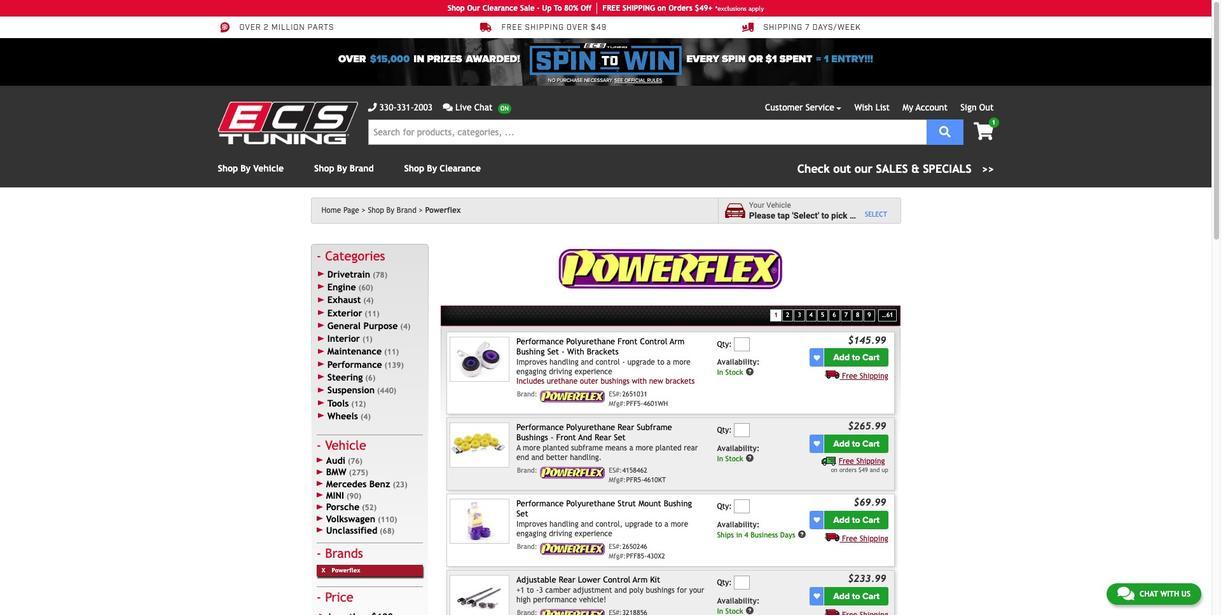 Task type: describe. For each thing, give the bounding box(es) containing it.
end
[[517, 453, 529, 462]]

service
[[806, 102, 835, 113]]

comments image
[[443, 103, 453, 112]]

es#: for $265.99
[[609, 467, 622, 474]]

performance polyurethane strut mount bushing set improves handling and control, upgrade to a more engaging driving experience
[[517, 499, 692, 539]]

powerflex inside brands x powerflex
[[332, 568, 360, 575]]

430x2
[[647, 553, 665, 560]]

stock for $145.99
[[726, 368, 743, 377]]

clearance for our
[[483, 4, 518, 13]]

9
[[868, 312, 871, 319]]

4 availability: from the top
[[717, 597, 760, 606]]

over for over $15,000 in prizes
[[338, 53, 366, 66]]

with
[[567, 347, 584, 357]]

shopping cart image
[[974, 123, 994, 141]]

sign out
[[961, 102, 994, 113]]

over for over 2 million parts
[[240, 23, 261, 33]]

7 link
[[841, 310, 852, 322]]

mfg#: for $69.99
[[609, 553, 626, 560]]

better
[[546, 453, 568, 462]]

exhaust
[[327, 295, 361, 306]]

1 vertical spatial (4)
[[400, 322, 411, 331]]

1 horizontal spatial 2
[[786, 312, 790, 319]]

by down ecs tuning image
[[241, 163, 251, 174]]

to down $145.99
[[852, 353, 860, 363]]

availability: for $265.99
[[717, 444, 760, 453]]

and
[[578, 433, 592, 443]]

tap
[[778, 210, 790, 220]]

ecs tuning 'spin to win' contest logo image
[[530, 43, 682, 75]]

0 vertical spatial 3
[[798, 312, 801, 319]]

to inside performance polyurethane strut mount bushing set improves handling and control, upgrade to a more engaging driving experience
[[655, 520, 662, 529]]

performance for $265.99
[[517, 423, 564, 433]]

shop for shop by vehicle link
[[218, 163, 238, 174]]

performance polyurethane front control arm bushing set - with brackets improves handling and control - upgrade to a more engaging driving experience includes urethane outer bushings with new brackets
[[517, 337, 695, 386]]

list
[[876, 102, 890, 113]]

lower
[[578, 576, 601, 585]]

mfg#: for $265.99
[[609, 476, 626, 484]]

control for $233.99
[[603, 576, 631, 585]]

add to cart button for $145.99
[[825, 349, 889, 367]]

on inside "free shipping on orders $49 and up"
[[831, 467, 838, 474]]

by right page
[[386, 206, 395, 215]]

our
[[467, 4, 480, 13]]

- left up
[[537, 4, 540, 13]]

free shipping image for $233.99
[[825, 609, 840, 616]]

add to cart for $69.99
[[833, 515, 880, 526]]

spin
[[722, 53, 746, 66]]

handling inside performance polyurethane strut mount bushing set improves handling and control, upgrade to a more engaging driving experience
[[550, 520, 579, 529]]

0 horizontal spatial 1 link
[[770, 310, 782, 322]]

3 inside adjustable rear lower control arm kit +1 to -3 camber adjustment and poly bushings for your high performance vehicle!
[[539, 586, 543, 595]]

mount
[[639, 499, 661, 509]]

add to wish list image for $69.99
[[814, 517, 820, 524]]

engine
[[327, 282, 356, 293]]

1 planted from the left
[[543, 444, 569, 453]]

*exclusions apply link
[[715, 3, 764, 13]]

to down '$233.99'
[[852, 592, 860, 602]]

1 vertical spatial chat
[[1140, 590, 1159, 599]]

add to cart for $265.99
[[833, 439, 880, 449]]

unclassified
[[326, 525, 377, 536]]

question sign image for $69.99
[[798, 530, 807, 539]]

performance for $145.99
[[517, 337, 564, 347]]

es#2650246 - pff85-430x2 - performance polyurethane strut mount bushing set - improves handling and control, upgrade to a more engaging driving experience - powerflex - audi volkswagen image
[[450, 499, 509, 544]]

your
[[689, 586, 704, 595]]

0 horizontal spatial $49
[[591, 23, 607, 33]]

pff5-
[[626, 400, 643, 408]]

availability: for $145.99
[[717, 358, 760, 367]]

my
[[903, 102, 914, 113]]

sales & specials
[[876, 162, 972, 176]]

2 vertical spatial 1
[[774, 312, 778, 319]]

search image
[[939, 126, 951, 137]]

bushings inside adjustable rear lower control arm kit +1 to -3 camber adjustment and poly bushings for your high performance vehicle!
[[646, 586, 675, 595]]

free down shop our clearance sale - up to 80% off
[[502, 23, 523, 33]]

performance inside categories drivetrain (78) engine (60) exhaust (4) exterior (11) general purpose (4) interior (1) maintenance (11) performance (139) steering (6) suspension (440) tools (12) wheels (4)
[[327, 359, 382, 370]]

(90)
[[347, 492, 361, 501]]

es#3218856 - pfr5-4615g - adjustable rear lower control arm kit - +1 to -3 camber adjustment and poly bushings for your high performance vehicle! - powerflex - bmw image
[[450, 576, 509, 616]]

vehicle inside your vehicle please tap 'select' to pick a vehicle
[[767, 201, 791, 210]]

adjustable
[[517, 576, 556, 585]]

performance
[[533, 596, 577, 605]]

(6)
[[365, 374, 376, 383]]

vehicle!
[[579, 596, 607, 605]]

home
[[322, 206, 341, 215]]

qty: for $69.99
[[717, 503, 732, 512]]

live chat
[[455, 102, 493, 113]]

more inside performance polyurethane front control arm bushing set - with brackets improves handling and control - upgrade to a more engaging driving experience includes urethane outer bushings with new brackets
[[673, 358, 691, 367]]

mercedes
[[326, 479, 367, 490]]

camber
[[545, 586, 571, 595]]

to down $69.99 at the right bottom
[[852, 515, 860, 526]]

question sign image for $145.99
[[746, 368, 755, 377]]

shop by brand link for home page
[[368, 206, 423, 215]]

wheels
[[327, 411, 358, 422]]

handling inside performance polyurethane front control arm bushing set - with brackets improves handling and control - upgrade to a more engaging driving experience includes urethane outer bushings with new brackets
[[550, 358, 579, 367]]

0 vertical spatial vehicle
[[253, 163, 284, 174]]

free shipping image
[[825, 370, 840, 379]]

es#: 2650246 mfg#: pff85-430x2
[[609, 543, 665, 560]]

4601wh
[[643, 400, 668, 408]]

sign out link
[[961, 102, 994, 113]]

specials
[[923, 162, 972, 176]]

0 vertical spatial (11)
[[365, 310, 380, 318]]

bushings
[[517, 433, 548, 443]]

your vehicle please tap 'select' to pick a vehicle
[[749, 201, 884, 220]]

business
[[751, 531, 778, 540]]

(139)
[[385, 361, 404, 370]]

by up home page link
[[337, 163, 347, 174]]

control for $145.99
[[640, 337, 668, 347]]

331-
[[397, 102, 414, 113]]

polyurethane for $145.99
[[566, 337, 615, 347]]

8 link
[[852, 310, 863, 322]]

live chat link
[[443, 101, 511, 115]]

my account link
[[903, 102, 948, 113]]

brackets
[[666, 377, 695, 386]]

shipping down $145.99
[[860, 372, 889, 381]]

1 horizontal spatial with
[[1161, 590, 1180, 599]]

brands
[[325, 547, 363, 561]]

ping
[[638, 4, 655, 13]]

(60)
[[358, 284, 373, 293]]

0 vertical spatial 1 link
[[964, 118, 999, 142]]

$265.99
[[848, 420, 887, 432]]

shop for shop by brand "link" related to shop by vehicle
[[314, 163, 334, 174]]

improves inside performance polyurethane front control arm bushing set - with brackets improves handling and control - upgrade to a more engaging driving experience includes urethane outer bushings with new brackets
[[517, 358, 547, 367]]

free inside "free shipping on orders $49 and up"
[[839, 457, 854, 466]]

5
[[821, 312, 825, 319]]

$233.99
[[848, 573, 887, 585]]

2003
[[414, 102, 433, 113]]

free shipping on orders $49 and up
[[831, 457, 889, 474]]

adjustable rear lower control arm kit link
[[517, 576, 660, 585]]

cart for $265.99
[[863, 439, 880, 449]]

rear inside adjustable rear lower control arm kit +1 to -3 camber adjustment and poly bushings for your high performance vehicle!
[[559, 576, 576, 585]]

add for $69.99
[[833, 515, 850, 526]]

=
[[816, 53, 822, 66]]

.
[[662, 78, 664, 83]]

4158462
[[622, 467, 648, 474]]

brand: for $69.99
[[517, 543, 537, 551]]

add to wish list image for $145.99
[[814, 355, 820, 361]]

means
[[605, 444, 627, 453]]

- inside performance polyurethane rear subframe bushings - front and rear set a more planted subframe means a more planted rear end and better handling.
[[551, 433, 554, 443]]

by down 2003
[[427, 163, 437, 174]]

sales
[[876, 162, 908, 176]]

driving inside performance polyurethane strut mount bushing set improves handling and control, upgrade to a more engaging driving experience
[[549, 530, 572, 539]]

shop by clearance link
[[404, 163, 481, 174]]

entry!!!
[[832, 53, 873, 66]]

account
[[916, 102, 948, 113]]

volkswagen
[[326, 514, 375, 525]]

6
[[833, 312, 836, 319]]

2650246
[[622, 543, 648, 551]]

availability: in stock for $265.99
[[717, 444, 760, 463]]

$145.99
[[848, 334, 887, 346]]

$1
[[766, 53, 777, 66]]

parts
[[308, 23, 334, 33]]

customer
[[765, 102, 803, 113]]

wish list
[[855, 102, 890, 113]]

1 horizontal spatial 7
[[845, 312, 848, 319]]

brand: for $265.99
[[517, 467, 537, 474]]

audi
[[326, 456, 345, 466]]

drivetrain
[[327, 269, 370, 280]]

urethane
[[547, 377, 578, 386]]

ship
[[623, 4, 638, 13]]

see
[[615, 78, 623, 83]]

brand: for $145.99
[[517, 390, 537, 398]]

engaging inside performance polyurethane strut mount bushing set improves handling and control, upgrade to a more engaging driving experience
[[517, 530, 547, 539]]

3 link
[[794, 310, 805, 322]]

$49 inside "free shipping on orders $49 and up"
[[859, 467, 868, 474]]

7 inside "link"
[[805, 23, 810, 33]]

- left with
[[562, 347, 565, 357]]

select
[[865, 210, 887, 218]]

bushings inside performance polyurethane front control arm bushing set - with brackets improves handling and control - upgrade to a more engaging driving experience includes urethane outer bushings with new brackets
[[601, 377, 630, 386]]

chat with us link
[[1107, 584, 1202, 606]]

Search text field
[[368, 120, 927, 145]]

purchase
[[557, 78, 583, 83]]

add for $145.99
[[833, 353, 850, 363]]

powerflex - corporate logo image for $145.99
[[540, 390, 606, 404]]

up
[[542, 4, 552, 13]]

0 vertical spatial chat
[[474, 102, 493, 113]]



Task type: vqa. For each thing, say whether or not it's contained in the screenshot.
Motorsport
no



Task type: locate. For each thing, give the bounding box(es) containing it.
x
[[322, 568, 325, 575]]

free down $69.99 at the right bottom
[[842, 535, 858, 544]]

free
[[502, 23, 523, 33], [842, 372, 858, 381], [839, 457, 854, 466], [842, 535, 858, 544]]

2 vertical spatial free shipping image
[[825, 609, 840, 616]]

cart down $69.99 at the right bottom
[[863, 515, 880, 526]]

shop for home page shop by brand "link"
[[368, 206, 384, 215]]

question sign image for $265.99
[[746, 454, 755, 463]]

shop for shop by clearance link
[[404, 163, 424, 174]]

4 left business at bottom
[[745, 531, 749, 540]]

experience inside performance polyurethane strut mount bushing set improves handling and control, upgrade to a more engaging driving experience
[[575, 530, 613, 539]]

add to cart button for $265.99
[[825, 435, 889, 453]]

2 question sign image from the top
[[746, 607, 755, 616]]

performance for $69.99
[[517, 499, 564, 509]]

0 vertical spatial rear
[[618, 423, 634, 433]]

clearance for by
[[440, 163, 481, 174]]

(11) up (139) at the left bottom
[[384, 348, 399, 357]]

free
[[603, 4, 620, 13]]

2 mfg#: from the top
[[609, 476, 626, 484]]

2 add to wish list image from the top
[[814, 441, 820, 447]]

handling down performance polyurethane strut mount bushing set link
[[550, 520, 579, 529]]

1 vertical spatial question sign image
[[746, 607, 755, 616]]

a right pick
[[850, 210, 855, 220]]

1 horizontal spatial planted
[[656, 444, 682, 453]]

free shipping image
[[822, 458, 837, 467], [825, 533, 840, 542], [825, 609, 840, 616]]

shipping down $69.99 at the right bottom
[[860, 535, 889, 544]]

a inside performance polyurethane strut mount bushing set improves handling and control, upgrade to a more engaging driving experience
[[665, 520, 669, 529]]

0 vertical spatial driving
[[549, 367, 572, 376]]

shipping 7 days/week link
[[742, 22, 861, 33]]

1 vertical spatial in
[[736, 531, 742, 540]]

polyurethane inside performance polyurethane rear subframe bushings - front and rear set a more planted subframe means a more planted rear end and better handling.
[[566, 423, 615, 433]]

prizes
[[427, 53, 462, 66]]

engaging up the adjustable
[[517, 530, 547, 539]]

improves inside performance polyurethane strut mount bushing set improves handling and control, upgrade to a more engaging driving experience
[[517, 520, 547, 529]]

with inside performance polyurethane front control arm bushing set - with brackets improves handling and control - upgrade to a more engaging driving experience includes urethane outer bushings with new brackets
[[632, 377, 647, 386]]

more
[[673, 358, 691, 367], [523, 444, 541, 453], [636, 444, 653, 453], [671, 520, 688, 529]]

vehicle up tap
[[767, 201, 791, 210]]

0 horizontal spatial 2
[[264, 23, 269, 33]]

0 vertical spatial brand:
[[517, 390, 537, 398]]

over inside over 2 million parts link
[[240, 23, 261, 33]]

7
[[805, 23, 810, 33], [845, 312, 848, 319]]

shop by brand link up home page link
[[314, 163, 374, 174]]

driving down performance polyurethane strut mount bushing set link
[[549, 530, 572, 539]]

0 horizontal spatial powerflex
[[332, 568, 360, 575]]

ecs tuning image
[[218, 102, 358, 144]]

1 mfg#: from the top
[[609, 400, 626, 408]]

1 handling from the top
[[550, 358, 579, 367]]

phone image
[[368, 103, 377, 112]]

performance down the 'better'
[[517, 499, 564, 509]]

polyurethane for $265.99
[[566, 423, 615, 433]]

2 improves from the top
[[517, 520, 547, 529]]

3 add to cart button from the top
[[825, 511, 889, 530]]

performance up includes
[[517, 337, 564, 347]]

front inside performance polyurethane rear subframe bushings - front and rear set a more planted subframe means a more planted rear end and better handling.
[[556, 433, 576, 443]]

free shipping image for $265.99
[[822, 458, 837, 467]]

free ship ping on orders $49+ *exclusions apply
[[603, 4, 764, 13]]

brands x powerflex
[[322, 547, 363, 575]]

1 vertical spatial mfg#:
[[609, 476, 626, 484]]

1 horizontal spatial brand
[[397, 206, 417, 215]]

1 horizontal spatial 1 link
[[964, 118, 999, 142]]

0 horizontal spatial brand
[[350, 163, 374, 174]]

free shipping right free shipping icon at the bottom
[[842, 372, 889, 381]]

polyurethane up control,
[[566, 499, 615, 509]]

over 2 million parts link
[[218, 22, 334, 33]]

es#: left 2650246
[[609, 543, 622, 551]]

1 powerflex - corporate logo image from the top
[[540, 390, 606, 404]]

powerflex - corporate logo image
[[540, 390, 606, 404], [540, 467, 606, 480], [540, 543, 606, 557], [540, 609, 606, 616]]

engaging inside performance polyurethane front control arm bushing set - with brackets improves handling and control - upgrade to a more engaging driving experience includes urethane outer bushings with new brackets
[[517, 367, 547, 376]]

0 vertical spatial front
[[618, 337, 638, 347]]

shop our clearance sale - up to 80% off
[[448, 4, 592, 13]]

or
[[749, 53, 763, 66]]

0 vertical spatial availability: in stock
[[717, 358, 760, 377]]

us
[[1182, 590, 1191, 599]]

add to cart down '$233.99'
[[833, 592, 880, 602]]

experience inside performance polyurethane front control arm bushing set - with brackets improves handling and control - upgrade to a more engaging driving experience includes urethane outer bushings with new brackets
[[575, 367, 613, 376]]

mfg#: inside the es#: 4158462 mfg#: pfr5-4610kt
[[609, 476, 626, 484]]

control inside performance polyurethane front control arm bushing set - with brackets improves handling and control - upgrade to a more engaging driving experience includes urethane outer bushings with new brackets
[[640, 337, 668, 347]]

0 vertical spatial bushing
[[517, 347, 545, 357]]

0 horizontal spatial in
[[414, 53, 424, 66]]

1 vertical spatial clearance
[[440, 163, 481, 174]]

my account
[[903, 102, 948, 113]]

2 planted from the left
[[656, 444, 682, 453]]

brand:
[[517, 390, 537, 398], [517, 467, 537, 474], [517, 543, 537, 551]]

comments image
[[1118, 587, 1135, 602]]

0 vertical spatial polyurethane
[[566, 337, 615, 347]]

1 free shipping from the top
[[842, 372, 889, 381]]

mfg#: left the pff5-
[[609, 400, 626, 408]]

vehicle inside 'vehicle audi (76) bmw (275) mercedes benz (23) mini (90) porsche (52) volkswagen (110) unclassified (68)'
[[325, 438, 366, 453]]

1 add to cart from the top
[[833, 353, 880, 363]]

over
[[240, 23, 261, 33], [338, 53, 366, 66]]

add to cart down $69.99 at the right bottom
[[833, 515, 880, 526]]

availability: in stock for $145.99
[[717, 358, 760, 377]]

in
[[717, 368, 723, 377], [717, 454, 723, 463]]

$49
[[591, 23, 607, 33], [859, 467, 868, 474]]

free shipping for $145.99
[[842, 372, 889, 381]]

availability: ships in 4 business days
[[717, 521, 796, 540]]

question sign image
[[746, 368, 755, 377], [746, 607, 755, 616]]

driving inside performance polyurethane front control arm bushing set - with brackets improves handling and control - upgrade to a more engaging driving experience includes urethane outer bushings with new brackets
[[549, 367, 572, 376]]

3 availability: from the top
[[717, 521, 760, 530]]

set inside performance polyurethane rear subframe bushings - front and rear set a more planted subframe means a more planted rear end and better handling.
[[614, 433, 626, 443]]

bushing inside performance polyurethane strut mount bushing set improves handling and control, upgrade to a more engaging driving experience
[[664, 499, 692, 509]]

2 experience from the top
[[575, 530, 613, 539]]

1 es#: from the top
[[609, 390, 622, 398]]

0 vertical spatial 1
[[824, 53, 829, 66]]

1 vertical spatial in
[[717, 454, 723, 463]]

add to cart button for $69.99
[[825, 511, 889, 530]]

2 handling from the top
[[550, 520, 579, 529]]

3 mfg#: from the top
[[609, 553, 626, 560]]

over left $15,000
[[338, 53, 366, 66]]

performance inside performance polyurethane front control arm bushing set - with brackets improves handling and control - upgrade to a more engaging driving experience includes urethane outer bushings with new brackets
[[517, 337, 564, 347]]

2 availability: from the top
[[717, 444, 760, 453]]

1 in from the top
[[717, 368, 723, 377]]

4 add to cart button from the top
[[825, 588, 889, 606]]

1 horizontal spatial set
[[547, 347, 559, 357]]

on right 'ping'
[[658, 4, 666, 13]]

0 vertical spatial 2
[[264, 23, 269, 33]]

1 horizontal spatial vehicle
[[325, 438, 366, 453]]

0 vertical spatial es#:
[[609, 390, 622, 398]]

4 inside availability: ships in 4 business days
[[745, 531, 749, 540]]

qty: for $145.99
[[717, 340, 732, 349]]

(76)
[[348, 458, 363, 466]]

0 vertical spatial $49
[[591, 23, 607, 33]]

a inside your vehicle please tap 'select' to pick a vehicle
[[850, 210, 855, 220]]

add to wish list image
[[814, 594, 820, 600]]

1 cart from the top
[[863, 353, 880, 363]]

0 vertical spatial brand
[[350, 163, 374, 174]]

1 driving from the top
[[549, 367, 572, 376]]

over
[[567, 23, 589, 33]]

performance polyurethane front control arm bushing set - with brackets link
[[517, 337, 685, 357]]

1 vertical spatial brand
[[397, 206, 417, 215]]

- right bushings
[[551, 433, 554, 443]]

0 vertical spatial 4
[[810, 312, 813, 319]]

0 vertical spatial add to wish list image
[[814, 355, 820, 361]]

performance inside performance polyurethane rear subframe bushings - front and rear set a more planted subframe means a more planted rear end and better handling.
[[517, 423, 564, 433]]

front inside performance polyurethane front control arm bushing set - with brackets improves handling and control - upgrade to a more engaging driving experience includes urethane outer bushings with new brackets
[[618, 337, 638, 347]]

es#:
[[609, 390, 622, 398], [609, 467, 622, 474], [609, 543, 622, 551]]

2 engaging from the top
[[517, 530, 547, 539]]

1 availability: from the top
[[717, 358, 760, 367]]

with left "us"
[[1161, 590, 1180, 599]]

3 powerflex - corporate logo image from the top
[[540, 543, 606, 557]]

add to wish list image for $265.99
[[814, 441, 820, 447]]

control inside adjustable rear lower control arm kit +1 to -3 camber adjustment and poly bushings for your high performance vehicle!
[[603, 576, 631, 585]]

powerflex - corporate logo image down urethane
[[540, 390, 606, 404]]

question sign image for $233.99
[[746, 607, 755, 616]]

add to cart button down $265.99
[[825, 435, 889, 453]]

0 vertical spatial engaging
[[517, 367, 547, 376]]

powerflex - corporate logo image for $69.99
[[540, 543, 606, 557]]

1 vertical spatial control
[[603, 576, 631, 585]]

4 add to cart from the top
[[833, 592, 880, 602]]

by
[[241, 163, 251, 174], [337, 163, 347, 174], [427, 163, 437, 174], [386, 206, 395, 215]]

availability: inside availability: ships in 4 business days
[[717, 521, 760, 530]]

add to cart button down $69.99 at the right bottom
[[825, 511, 889, 530]]

powerflex down shop by clearance
[[425, 206, 461, 215]]

2 es#: from the top
[[609, 467, 622, 474]]

sign
[[961, 102, 977, 113]]

upgrade up 2650246
[[625, 520, 653, 529]]

powerflex - corporate logo image for $265.99
[[540, 467, 606, 480]]

engaging
[[517, 367, 547, 376], [517, 530, 547, 539]]

1 right =
[[824, 53, 829, 66]]

shop by brand for home page
[[368, 206, 417, 215]]

1 horizontal spatial rear
[[595, 433, 612, 443]]

subframe
[[637, 423, 672, 433]]

arm up poly
[[633, 576, 648, 585]]

bushing inside performance polyurethane front control arm bushing set - with brackets improves handling and control - upgrade to a more engaging driving experience includes urethane outer bushings with new brackets
[[517, 347, 545, 357]]

1 vertical spatial bushing
[[664, 499, 692, 509]]

es#2651031 - pff5-4601wh - performance polyurethane front control arm bushing set - with brackets - improves handling and control - upgrade to a more engaging driving experience - powerflex - bmw image
[[450, 337, 509, 382]]

shop our clearance sale - up to 80% off link
[[448, 3, 598, 14]]

1 question sign image from the top
[[746, 368, 755, 377]]

clearance down live
[[440, 163, 481, 174]]

add to cart button down '$233.99'
[[825, 588, 889, 606]]

question sign image
[[746, 454, 755, 463], [798, 530, 807, 539]]

(440)
[[377, 387, 397, 396]]

3 down the adjustable
[[539, 586, 543, 595]]

es#: for $69.99
[[609, 543, 622, 551]]

2 vertical spatial add to wish list image
[[814, 517, 820, 524]]

upgrade up new
[[628, 358, 655, 367]]

1 vertical spatial shop by brand
[[368, 206, 417, 215]]

1 vertical spatial rear
[[595, 433, 612, 443]]

arm inside performance polyurethane front control arm bushing set - with brackets improves handling and control - upgrade to a more engaging driving experience includes urethane outer bushings with new brackets
[[670, 337, 685, 347]]

polyurethane up brackets
[[566, 337, 615, 347]]

4 powerflex - corporate logo image from the top
[[540, 609, 606, 616]]

3 add to wish list image from the top
[[814, 517, 820, 524]]

- inside adjustable rear lower control arm kit +1 to -3 camber adjustment and poly bushings for your high performance vehicle!
[[536, 586, 539, 595]]

shop by brand for shop by vehicle
[[314, 163, 374, 174]]

$69.99
[[854, 497, 887, 508]]

powerflex
[[425, 206, 461, 215], [332, 568, 360, 575]]

qty: for $233.99
[[717, 579, 732, 588]]

arm for $145.99
[[670, 337, 685, 347]]

control up poly
[[603, 576, 631, 585]]

2 horizontal spatial rear
[[618, 423, 634, 433]]

mfg#: inside es#: 2651031 mfg#: pff5-4601wh
[[609, 400, 626, 408]]

arm for $233.99
[[633, 576, 648, 585]]

driving up urethane
[[549, 367, 572, 376]]

polyurethane up and in the left of the page
[[566, 423, 615, 433]]

and inside "free shipping on orders $49 and up"
[[870, 467, 880, 474]]

cart down $265.99
[[863, 439, 880, 449]]

outer
[[580, 377, 598, 386]]

and inside performance polyurethane strut mount bushing set improves handling and control, upgrade to a more engaging driving experience
[[581, 520, 593, 529]]

vehicle
[[253, 163, 284, 174], [767, 201, 791, 210], [325, 438, 366, 453]]

chat right comments icon
[[1140, 590, 1159, 599]]

1 horizontal spatial arm
[[670, 337, 685, 347]]

stock for $265.99
[[726, 454, 743, 463]]

1 link left 2 link
[[770, 310, 782, 322]]

es#: for $145.99
[[609, 390, 622, 398]]

2 left the million
[[264, 23, 269, 33]]

1 horizontal spatial 3
[[798, 312, 801, 319]]

4 add from the top
[[833, 592, 850, 602]]

shipping inside "link"
[[764, 23, 803, 33]]

$49 right orders
[[859, 467, 868, 474]]

tools
[[327, 398, 349, 409]]

0 vertical spatial over
[[240, 23, 261, 33]]

and left control,
[[581, 520, 593, 529]]

es#: inside 'es#: 2650246 mfg#: pff85-430x2'
[[609, 543, 622, 551]]

1 qty: from the top
[[717, 340, 732, 349]]

up
[[882, 467, 889, 474]]

add for $233.99
[[833, 592, 850, 602]]

(68)
[[380, 527, 395, 536]]

0 horizontal spatial vehicle
[[253, 163, 284, 174]]

free right free shipping icon at the bottom
[[842, 372, 858, 381]]

shop by brand right page
[[368, 206, 417, 215]]

2 availability: in stock from the top
[[717, 444, 760, 463]]

performance up bushings
[[517, 423, 564, 433]]

(12)
[[351, 400, 366, 409]]

1 availability: in stock from the top
[[717, 358, 760, 377]]

categories
[[325, 249, 385, 263]]

live
[[455, 102, 472, 113]]

1 horizontal spatial on
[[831, 467, 838, 474]]

free shipping image for $69.99
[[825, 533, 840, 542]]

2 polyurethane from the top
[[566, 423, 615, 433]]

improves right es#2650246 - pff85-430x2 - performance polyurethane strut mount bushing set - improves handling and control, upgrade to a more engaging driving experience - powerflex - audi volkswagen image
[[517, 520, 547, 529]]

0 vertical spatial free shipping
[[842, 372, 889, 381]]

3 left 4 link
[[798, 312, 801, 319]]

3 polyurethane from the top
[[566, 499, 615, 509]]

0 horizontal spatial 1
[[774, 312, 778, 319]]

exterior
[[327, 308, 362, 318]]

0 horizontal spatial 7
[[805, 23, 810, 33]]

2 link
[[783, 310, 793, 322]]

0 vertical spatial in
[[414, 53, 424, 66]]

4 cart from the top
[[863, 592, 880, 602]]

in inside availability: ships in 4 business days
[[736, 531, 742, 540]]

1 horizontal spatial over
[[338, 53, 366, 66]]

home page
[[322, 206, 359, 215]]

a
[[517, 444, 521, 453]]

1 brand: from the top
[[517, 390, 537, 398]]

None text field
[[734, 424, 750, 438], [734, 577, 750, 591], [734, 424, 750, 438], [734, 577, 750, 591]]

qty: for $265.99
[[717, 426, 732, 435]]

to down mount
[[655, 520, 662, 529]]

3 cart from the top
[[863, 515, 880, 526]]

1 polyurethane from the top
[[566, 337, 615, 347]]

3 qty: from the top
[[717, 503, 732, 512]]

1 vertical spatial with
[[1161, 590, 1180, 599]]

for
[[677, 586, 687, 595]]

upgrade inside performance polyurethane strut mount bushing set improves handling and control, upgrade to a more engaging driving experience
[[625, 520, 653, 529]]

2 add to cart button from the top
[[825, 435, 889, 453]]

and inside adjustable rear lower control arm kit +1 to -3 camber adjustment and poly bushings for your high performance vehicle!
[[615, 586, 627, 595]]

in right ships
[[736, 531, 742, 540]]

brackets
[[587, 347, 619, 357]]

a up 430x2
[[665, 520, 669, 529]]

0 vertical spatial free shipping image
[[822, 458, 837, 467]]

handling.
[[570, 453, 602, 462]]

bushings down kit
[[646, 586, 675, 595]]

1 horizontal spatial bushings
[[646, 586, 675, 595]]

to left pick
[[822, 210, 829, 220]]

4 link
[[806, 310, 817, 322]]

add to cart for $145.99
[[833, 353, 880, 363]]

add up orders
[[833, 439, 850, 449]]

shop by brand link
[[314, 163, 374, 174], [368, 206, 423, 215]]

to right '+1'
[[527, 586, 534, 595]]

performance polyurethane rear subframe bushings - front and rear set link
[[517, 423, 672, 443]]

bushings down control
[[601, 377, 630, 386]]

0 horizontal spatial clearance
[[440, 163, 481, 174]]

0 horizontal spatial question sign image
[[746, 454, 755, 463]]

shop
[[448, 4, 465, 13], [218, 163, 238, 174], [314, 163, 334, 174], [404, 163, 424, 174], [368, 206, 384, 215]]

maintenance
[[327, 346, 382, 357]]

0 vertical spatial powerflex
[[425, 206, 461, 215]]

0 horizontal spatial rear
[[559, 576, 576, 585]]

brand up page
[[350, 163, 374, 174]]

a inside performance polyurethane rear subframe bushings - front and rear set a more planted subframe means a more planted rear end and better handling.
[[629, 444, 633, 453]]

chat
[[474, 102, 493, 113], [1140, 590, 1159, 599]]

brand for home page
[[397, 206, 417, 215]]

1 vertical spatial arm
[[633, 576, 648, 585]]

0 vertical spatial control
[[640, 337, 668, 347]]

vehicle audi (76) bmw (275) mercedes benz (23) mini (90) porsche (52) volkswagen (110) unclassified (68)
[[325, 438, 408, 536]]

4 qty: from the top
[[717, 579, 732, 588]]

1 vertical spatial handling
[[550, 520, 579, 529]]

to inside your vehicle please tap 'select' to pick a vehicle
[[822, 210, 829, 220]]

0 vertical spatial handling
[[550, 358, 579, 367]]

0 horizontal spatial 3
[[539, 586, 543, 595]]

9 link
[[864, 310, 875, 322]]

1 vertical spatial set
[[614, 433, 626, 443]]

1 vertical spatial front
[[556, 433, 576, 443]]

cart for $233.99
[[863, 592, 880, 602]]

in for prizes
[[414, 53, 424, 66]]

polyurethane for $69.99
[[566, 499, 615, 509]]

mfg#: left pfr5-
[[609, 476, 626, 484]]

add to cart for $233.99
[[833, 592, 880, 602]]

clearance right our
[[483, 4, 518, 13]]

- right control
[[622, 358, 625, 367]]

0 horizontal spatial bushings
[[601, 377, 630, 386]]

1 vertical spatial free shipping image
[[825, 533, 840, 542]]

to inside performance polyurethane front control arm bushing set - with brackets improves handling and control - upgrade to a more engaging driving experience includes urethane outer bushings with new brackets
[[657, 358, 665, 367]]

2 powerflex - corporate logo image from the top
[[540, 467, 606, 480]]

front left and in the left of the page
[[556, 433, 576, 443]]

(4) right purpose
[[400, 322, 411, 331]]

cart for $145.99
[[863, 353, 880, 363]]

1 engaging from the top
[[517, 367, 547, 376]]

add to cart down $265.99
[[833, 439, 880, 449]]

2 brand: from the top
[[517, 467, 537, 474]]

no purchase necessary. see official rules .
[[548, 78, 664, 83]]

2 qty: from the top
[[717, 426, 732, 435]]

2 add to cart from the top
[[833, 439, 880, 449]]

handling down with
[[550, 358, 579, 367]]

2 driving from the top
[[549, 530, 572, 539]]

a right means
[[629, 444, 633, 453]]

(4)
[[363, 297, 374, 306], [400, 322, 411, 331], [361, 413, 371, 422]]

- down the adjustable
[[536, 586, 539, 595]]

3 add from the top
[[833, 515, 850, 526]]

in for 4
[[736, 531, 742, 540]]

(78)
[[373, 271, 388, 280]]

upgrade inside performance polyurethane front control arm bushing set - with brackets improves handling and control - upgrade to a more engaging driving experience includes urethane outer bushings with new brackets
[[628, 358, 655, 367]]

1 vertical spatial 4
[[745, 531, 749, 540]]

$15,000
[[370, 53, 410, 66]]

*exclusions
[[715, 5, 747, 12]]

brand: down includes
[[517, 390, 537, 398]]

sale
[[520, 4, 535, 13]]

$49 right over
[[591, 23, 607, 33]]

brand for shop by vehicle
[[350, 163, 374, 174]]

includes
[[517, 377, 545, 386]]

in for $265.99
[[717, 454, 723, 463]]

3 brand: from the top
[[517, 543, 537, 551]]

mfg#:
[[609, 400, 626, 408], [609, 476, 626, 484], [609, 553, 626, 560]]

1 vertical spatial 7
[[845, 312, 848, 319]]

general
[[327, 321, 361, 331]]

1 horizontal spatial in
[[736, 531, 742, 540]]

availability: for $69.99
[[717, 521, 760, 530]]

select link
[[865, 210, 887, 219]]

add for $265.99
[[833, 439, 850, 449]]

2 add from the top
[[833, 439, 850, 449]]

high
[[517, 596, 531, 605]]

brand: up the adjustable
[[517, 543, 537, 551]]

2 horizontal spatial set
[[614, 433, 626, 443]]

add right add to wish list image
[[833, 592, 850, 602]]

mfg#: for $145.99
[[609, 400, 626, 408]]

0 horizontal spatial over
[[240, 23, 261, 33]]

2 free shipping from the top
[[842, 535, 889, 544]]

None text field
[[734, 338, 750, 352], [734, 500, 750, 514], [734, 338, 750, 352], [734, 500, 750, 514]]

and inside performance polyurethane rear subframe bushings - front and rear set a more planted subframe means a more planted rear end and better handling.
[[531, 453, 544, 462]]

1 improves from the top
[[517, 358, 547, 367]]

days/week
[[813, 23, 861, 33]]

more inside performance polyurethane strut mount bushing set improves handling and control, upgrade to a more engaging driving experience
[[671, 520, 688, 529]]

a inside performance polyurethane front control arm bushing set - with brackets improves handling and control - upgrade to a more engaging driving experience includes urethane outer bushings with new brackets
[[667, 358, 671, 367]]

2 vertical spatial polyurethane
[[566, 499, 615, 509]]

set right es#2650246 - pff85-430x2 - performance polyurethane strut mount bushing set - improves handling and control, upgrade to a more engaging driving experience - powerflex - audi volkswagen image
[[517, 510, 528, 519]]

0 vertical spatial set
[[547, 347, 559, 357]]

2 vertical spatial set
[[517, 510, 528, 519]]

2 in from the top
[[717, 454, 723, 463]]

shipping
[[525, 23, 564, 33]]

performance polyurethane rear subframe bushings - front and rear set a more planted subframe means a more planted rear end and better handling.
[[517, 423, 698, 462]]

2 vertical spatial (4)
[[361, 413, 371, 422]]

to down $265.99
[[852, 439, 860, 449]]

add to cart button for $233.99
[[825, 588, 889, 606]]

cart down $145.99
[[863, 353, 880, 363]]

1 horizontal spatial bushing
[[664, 499, 692, 509]]

2 left 3 link at the bottom of the page
[[786, 312, 790, 319]]

over $15,000 in prizes
[[338, 53, 462, 66]]

and inside performance polyurethane front control arm bushing set - with brackets improves handling and control - upgrade to a more engaging driving experience includes urethane outer bushings with new brackets
[[581, 358, 593, 367]]

0 vertical spatial (4)
[[363, 297, 374, 306]]

availability: in stock right brackets
[[717, 358, 760, 377]]

add to cart button down $145.99
[[825, 349, 889, 367]]

1 horizontal spatial (11)
[[384, 348, 399, 357]]

1 vertical spatial stock
[[726, 454, 743, 463]]

1 vertical spatial 1
[[992, 119, 996, 126]]

powerflex down brands
[[332, 568, 360, 575]]

1 left 2 link
[[774, 312, 778, 319]]

&
[[912, 162, 920, 176]]

1 add from the top
[[833, 353, 850, 363]]

to inside adjustable rear lower control arm kit +1 to -3 camber adjustment and poly bushings for your high performance vehicle!
[[527, 586, 534, 595]]

add down orders
[[833, 515, 850, 526]]

polyurethane inside performance polyurethane front control arm bushing set - with brackets improves handling and control - upgrade to a more engaging driving experience includes urethane outer bushings with new brackets
[[566, 337, 615, 347]]

on left orders
[[831, 467, 838, 474]]

1 horizontal spatial powerflex
[[425, 206, 461, 215]]

cart down '$233.99'
[[863, 592, 880, 602]]

1 vertical spatial experience
[[575, 530, 613, 539]]

es#: left 2651031
[[609, 390, 622, 398]]

2 vertical spatial es#:
[[609, 543, 622, 551]]

0 horizontal spatial chat
[[474, 102, 493, 113]]

shop by brand link for shop by vehicle
[[314, 163, 374, 174]]

performance inside performance polyurethane strut mount bushing set improves handling and control, upgrade to a more engaging driving experience
[[517, 499, 564, 509]]

330-331-2003 link
[[368, 101, 433, 115]]

cart for $69.99
[[863, 515, 880, 526]]

(23)
[[393, 481, 408, 490]]

in for $145.99
[[717, 368, 723, 377]]

es#: inside the es#: 4158462 mfg#: pfr5-4610kt
[[609, 467, 622, 474]]

powerflex - corporate logo image down the handling.
[[540, 467, 606, 480]]

set inside performance polyurethane strut mount bushing set improves handling and control, upgrade to a more engaging driving experience
[[517, 510, 528, 519]]

1 down out at top
[[992, 119, 996, 126]]

0 vertical spatial shop by brand
[[314, 163, 374, 174]]

3 add to cart from the top
[[833, 515, 880, 526]]

1 horizontal spatial $49
[[859, 467, 868, 474]]

1 vertical spatial powerflex
[[332, 568, 360, 575]]

mfg#: inside 'es#: 2650246 mfg#: pff85-430x2'
[[609, 553, 626, 560]]

0 vertical spatial question sign image
[[746, 368, 755, 377]]

0 vertical spatial on
[[658, 4, 666, 13]]

engaging up includes
[[517, 367, 547, 376]]

0 vertical spatial upgrade
[[628, 358, 655, 367]]

0 horizontal spatial front
[[556, 433, 576, 443]]

arm inside adjustable rear lower control arm kit +1 to -3 camber adjustment and poly bushings for your high performance vehicle!
[[633, 576, 648, 585]]

1 vertical spatial 2
[[786, 312, 790, 319]]

1 vertical spatial $49
[[859, 467, 868, 474]]

1 add to cart button from the top
[[825, 349, 889, 367]]

shop by vehicle
[[218, 163, 284, 174]]

performance down maintenance
[[327, 359, 382, 370]]

shipping inside "free shipping on orders $49 and up"
[[857, 457, 885, 466]]

1 experience from the top
[[575, 367, 613, 376]]

benz
[[369, 479, 390, 490]]

es#4158462 - pfr5-4610kt - performance polyurethane rear subframe bushings - front and rear set  - a more planted subframe means a more planted rear end and better handling. - powerflex - bmw image
[[450, 423, 509, 468]]

free shipping for $69.99
[[842, 535, 889, 544]]

official
[[625, 78, 646, 83]]

experience up outer
[[575, 367, 613, 376]]

add to wish list image
[[814, 355, 820, 361], [814, 441, 820, 447], [814, 517, 820, 524]]

experience down control,
[[575, 530, 613, 539]]

1 stock from the top
[[726, 368, 743, 377]]

stock
[[726, 368, 743, 377], [726, 454, 743, 463]]

0 horizontal spatial on
[[658, 4, 666, 13]]

2 stock from the top
[[726, 454, 743, 463]]

a up brackets
[[667, 358, 671, 367]]

off
[[581, 4, 592, 13]]

1 vertical spatial add to wish list image
[[814, 441, 820, 447]]

polyurethane inside performance polyurethane strut mount bushing set improves handling and control, upgrade to a more engaging driving experience
[[566, 499, 615, 509]]

3 es#: from the top
[[609, 543, 622, 551]]

new
[[649, 377, 663, 386]]

shop by clearance
[[404, 163, 481, 174]]

es#: inside es#: 2651031 mfg#: pff5-4601wh
[[609, 390, 622, 398]]

improves up includes
[[517, 358, 547, 367]]

and left poly
[[615, 586, 627, 595]]

driving
[[549, 367, 572, 376], [549, 530, 572, 539]]

4 left 5
[[810, 312, 813, 319]]

2 cart from the top
[[863, 439, 880, 449]]

set inside performance polyurethane front control arm bushing set - with brackets improves handling and control - upgrade to a more engaging driving experience includes urethane outer bushings with new brackets
[[547, 347, 559, 357]]

free shipping
[[842, 372, 889, 381], [842, 535, 889, 544]]

0 vertical spatial shop by brand link
[[314, 163, 374, 174]]

1 add to wish list image from the top
[[814, 355, 820, 361]]

vehicle down ecs tuning image
[[253, 163, 284, 174]]



